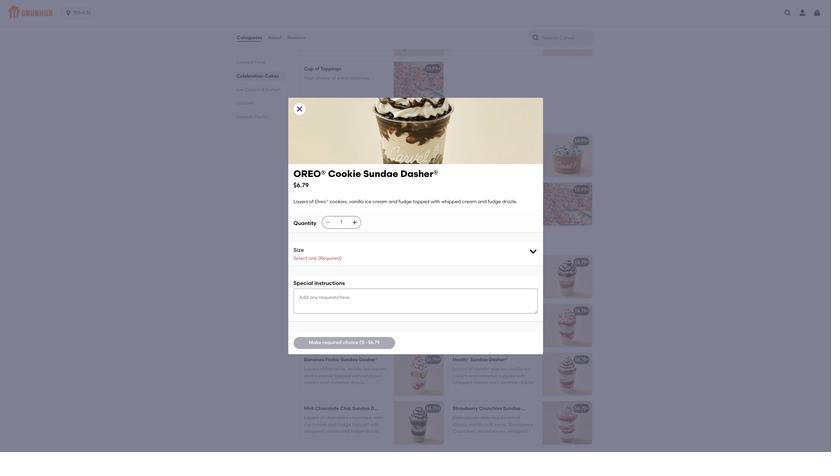 Task type: vqa. For each thing, say whether or not it's contained in the screenshot.
plate
no



Task type: describe. For each thing, give the bounding box(es) containing it.
drizzle. inside layers of heath® pieces, vanilla ice cream and caramel topped with whipped cream and caramel drizzle.
[[520, 380, 535, 386]]

ice inside layers of oreo® cookies, vanilla ice cream and fudge topped with whipped cream and fudge drizzle.
[[376, 269, 382, 275]]

with inside layers of vanilla ice cream, strawberries and pound cake topped with whipped cream and strawberry drizzle.
[[471, 331, 480, 337]]

$6.79 + for ridiculously delicious layers of classic vanilla soft serve, strawberry crunchies, strawberries, whipped cream, and more crunchies.
[[575, 406, 589, 412]]

and inside the original soft serve™ that started it all. available in a variety of classic and seasonal flavors.
[[304, 161, 313, 167]]

of inside 'layers of fudge brownie bites, vanilla ice cream and hot fudge topped with whipped cream and fudge drizzle.'
[[320, 318, 324, 324]]

strawberry for ridiculously
[[453, 406, 478, 412]]

of inside the original soft serve™ that started it all. available in a variety of classic and seasonal flavors.
[[363, 155, 368, 160]]

layers of fudge brownie bites, vanilla ice cream and hot fudge topped with whipped cream and fudge drizzle.
[[304, 318, 387, 344]]

celebration cakes
[[236, 73, 279, 79]]

shortcake
[[479, 309, 502, 314]]

serve™ for the original soft serve™ that started it all. available in a variety of classic and seasonal flavors.
[[343, 148, 358, 153]]

cookie for oreo® cookie sundae dasher® $6.79
[[328, 168, 361, 180]]

free
[[318, 210, 328, 216]]

1 vertical spatial dairy-
[[341, 217, 354, 222]]

classic
[[453, 148, 469, 153]]

strawberry for layers
[[453, 309, 478, 314]]

available
[[316, 155, 336, 160]]

chip
[[340, 406, 351, 412]]

brownie
[[340, 318, 358, 324]]

dasher® for fudge brownie sundae dasher®
[[358, 309, 376, 314]]

& inside the 'a sweet and fruity frozen treat that's dairy-free but full of flavor. (vegan & dairy-free dessert*)     *toppings may not be vegan or dairy-free'
[[381, 203, 385, 209]]

24
[[304, 27, 309, 32]]

that
[[359, 148, 369, 153]]

drizzle. inside layers of chocolate crunchies, mint ice cream and fudge topped with whipped cream and fudge drizzle.
[[365, 429, 380, 435]]

1 vertical spatial cream
[[311, 118, 335, 127]]

sundae for oreo® cookie sundae dasher® $6.79
[[363, 168, 398, 180]]

*toppings
[[350, 210, 373, 216]]

whipped inside layers of bananas, vanilla ice cream and caramel topped with whipped cream and caramel drizzle.
[[362, 374, 382, 379]]

vanilla inside ridiculously delicious layers of classic vanilla soft serve, strawberry crunchies, strawberries, whipped cream, and more crunchies.
[[469, 422, 484, 428]]

mint chocolate chip sundae dasher® image
[[394, 402, 444, 445]]

layers inside layers of reese's® peanut butter cups, reese's® peanut butter sauce, vanilla ice cream and fudge topped with whipped cream and fudge drizzle.
[[453, 269, 467, 275]]

dairy-
[[304, 210, 318, 216]]

reviews button
[[287, 26, 306, 50]]

layers left sweet
[[294, 199, 308, 205]]

2 horizontal spatial cream
[[482, 138, 498, 144]]

special instructions
[[294, 281, 345, 287]]

categories button
[[236, 26, 263, 50]]

2 vertical spatial peanut
[[487, 276, 503, 282]]

svg image inside 123rd st button
[[65, 10, 72, 16]]

0 horizontal spatial ice cream & sorbet
[[236, 87, 281, 93]]

with inside layers of reese's® peanut butter cups, reese's® peanut butter sauce, vanilla ice cream and fudge topped with whipped cream and fudge drizzle.
[[453, 289, 462, 295]]

topped inside 'layers of fudge brownie bites, vanilla ice cream and hot fudge topped with whipped cream and fudge drizzle.'
[[361, 325, 377, 330]]

24 candles to blow out. wish not included.  *candle style may vary button
[[300, 13, 444, 56]]

0 vertical spatial oreo®
[[315, 199, 329, 205]]

dasher® for oreo® cookie sundae dasher®
[[357, 260, 376, 265]]

in inside classic scooped ice cream in a variety of flavors
[[515, 148, 519, 153]]

sundae for oreo® cookie sundae dasher®
[[339, 260, 356, 265]]

a
[[304, 197, 308, 202]]

started
[[370, 148, 386, 153]]

cream, inside layers of vanilla ice cream, strawberries and pound cake topped with whipped cream and strawberry drizzle.
[[498, 318, 514, 324]]

$6.79 for mint chocolate chip sundae dasher®
[[426, 406, 438, 412]]

0 vertical spatial ice
[[236, 87, 243, 93]]

pound
[[492, 325, 506, 330]]

123rd
[[73, 10, 85, 16]]

sundae for strawberry crunchies sundae dasher®
[[503, 406, 521, 412]]

not inside 24 candles to blow out. wish not included.  *candle style may vary
[[369, 27, 376, 32]]

2 horizontal spatial ice
[[474, 138, 481, 144]]

crunchies
[[479, 406, 502, 412]]

+ for bananas foster sundae dasher®
[[438, 357, 441, 363]]

cup
[[304, 66, 314, 72]]

heath® sundae dasher®
[[453, 357, 508, 363]]

style inside 24 candles to blow out. wish not included.  *candle style may vary
[[345, 33, 355, 39]]

seasonal
[[314, 161, 334, 167]]

:
[[366, 340, 367, 346]]

may inside number of your choice. we won't tell.  *candle style may vary
[[492, 33, 502, 39]]

1 vertical spatial $3.99
[[575, 187, 587, 193]]

cup of toppings
[[304, 66, 341, 72]]

be
[[313, 217, 319, 222]]

layers of chocolate crunchies, mint ice cream and fudge topped with whipped cream and fudge drizzle.
[[304, 416, 384, 435]]

whipped inside ridiculously delicious layers of classic vanilla soft serve, strawberry crunchies, strawberries, whipped cream, and more crunchies.
[[508, 429, 528, 435]]

standard candles image
[[394, 13, 444, 56]]

and inside ridiculously delicious layers of classic vanilla soft serve, strawberry crunchies, strawberries, whipped cream, and more crunchies.
[[470, 436, 479, 441]]

0 vertical spatial cup of toppings image
[[394, 62, 444, 105]]

main navigation navigation
[[0, 0, 831, 26]]

drizzle. inside layers of oreo® cookies, vanilla ice cream and fudge topped with whipped cream and fudge drizzle.
[[365, 283, 380, 288]]

topped inside layers of vanilla ice cream, strawberries and pound cake topped with whipped cream and strawberry drizzle.
[[453, 331, 469, 337]]

dasher® for strawberry crunchies sundae dasher®
[[522, 406, 541, 412]]

vanilla inside layers of heath® pieces, vanilla ice cream and caramel topped with whipped cream and caramel drizzle.
[[509, 367, 523, 372]]

®
[[471, 260, 473, 265]]

original for the original soft serve™
[[314, 138, 332, 144]]

+ for the original soft serve™
[[438, 138, 441, 144]]

of inside layers of oreo® cookies, vanilla ice cream and fudge topped with whipped cream and fudge drizzle.
[[320, 269, 324, 275]]

ridiculously delicious layers of classic vanilla soft serve, strawberry crunchies, strawberries, whipped cream, and more crunchies.
[[453, 416, 533, 441]]

1 vertical spatial svg image
[[325, 220, 331, 225]]

a inside classic scooped ice cream in a variety of flavors
[[520, 148, 523, 153]]

1 vertical spatial your
[[453, 197, 463, 202]]

strawberry inside ridiculously delicious layers of classic vanilla soft serve, strawberry crunchies, strawberries, whipped cream, and more crunchies.
[[509, 422, 533, 428]]

the for the original soft serve™
[[304, 138, 313, 144]]

1 vertical spatial peanut
[[495, 269, 511, 275]]

0 horizontal spatial choice
[[315, 75, 330, 81]]

0 vertical spatial heath®
[[453, 357, 469, 363]]

+ for strawberry shortcake sundae dasher®
[[587, 309, 589, 314]]

soft for the original soft serve™
[[333, 138, 342, 144]]

$6.79 + for layers of fudge brownie bites, vanilla ice cream and hot fudge topped with whipped cream and fudge drizzle.
[[426, 309, 441, 314]]

of inside layers of reese's® peanut butter cups, reese's® peanut butter sauce, vanilla ice cream and fudge topped with whipped cream and fudge drizzle.
[[469, 269, 473, 275]]

0 vertical spatial dairy-
[[304, 203, 317, 209]]

mint
[[374, 416, 384, 421]]

sundae for bananas foster sundae dasher®
[[341, 357, 358, 363]]

bananas,
[[325, 367, 347, 372]]

*candle inside number of your choice. we won't tell.  *candle style may vary
[[462, 33, 479, 39]]

the original soft serve™ that started it all. available in a variety of classic and seasonal flavors.
[[304, 148, 386, 167]]

0 horizontal spatial toppings.
[[350, 75, 371, 81]]

mint chocolate chip sundae dasher®
[[304, 406, 390, 412]]

$4.99 for the original soft serve™ that started it all. available in a variety of classic and seasonal flavors.
[[426, 138, 438, 144]]

size select one (required)
[[294, 247, 342, 262]]

instructions
[[314, 281, 345, 287]]

layers of heath® pieces, vanilla ice cream and caramel topped with whipped cream and caramel drizzle.
[[453, 367, 535, 386]]

layers for oreo®
[[304, 269, 319, 275]]

ice inside 'layers of fudge brownie bites, vanilla ice cream and hot fudge topped with whipped cream and fudge drizzle.'
[[304, 325, 311, 330]]

$6.79 inside oreo® cookie sundae dasher® $6.79
[[294, 182, 309, 189]]

123rd st button
[[61, 8, 98, 18]]

choice.
[[489, 27, 505, 32]]

with inside layers of bananas, vanilla ice cream and caramel topped with whipped cream and caramel drizzle.
[[352, 374, 361, 379]]

make
[[309, 340, 321, 346]]

topped inside layers of oreo® cookies, vanilla ice cream and fudge topped with whipped cream and fudge drizzle.
[[344, 276, 361, 282]]

that's
[[373, 197, 385, 202]]

*candle inside 24 candles to blow out. wish not included.  *candle style may vary
[[326, 33, 344, 39]]

vegan
[[320, 217, 334, 222]]

topped inside layers of bananas, vanilla ice cream and caramel topped with whipped cream and caramel drizzle.
[[334, 374, 351, 379]]

cakes
[[265, 73, 279, 79]]

1 vertical spatial toppings.
[[498, 197, 519, 202]]

1 horizontal spatial $3.99 +
[[575, 187, 589, 193]]

scooped ice cream image
[[542, 134, 592, 177]]

number of your choice. we won't tell.  *candle style may vary button
[[449, 13, 592, 56]]

whipped inside layers of reese's® peanut butter cups, reese's® peanut butter sauce, vanilla ice cream and fudge topped with whipped cream and fudge drizzle.
[[463, 289, 483, 295]]

strawberries
[[453, 325, 481, 330]]

0 vertical spatial $3.99 +
[[426, 66, 441, 72]]

(required)
[[318, 256, 342, 262]]

whipped inside layers of vanilla ice cream, strawberries and pound cake topped with whipped cream and strawberry drizzle.
[[481, 331, 501, 337]]

scooped
[[470, 148, 490, 153]]

vary inside number of your choice. we won't tell.  *candle style may vary
[[503, 33, 513, 39]]

the for the original soft serve™ that started it all. available in a variety of classic and seasonal flavors.
[[304, 148, 313, 153]]

0 horizontal spatial extra
[[337, 75, 349, 81]]

drizzle. inside layers of reese's® peanut butter cups, reese's® peanut butter sauce, vanilla ice cream and fudge topped with whipped cream and fudge drizzle.
[[453, 296, 468, 302]]

topped inside layers of heath® pieces, vanilla ice cream and caramel topped with whipped cream and caramel drizzle.
[[499, 374, 515, 379]]

sweet
[[309, 197, 322, 202]]

2 vertical spatial butter
[[505, 276, 518, 282]]

bananas
[[304, 357, 324, 363]]

st
[[86, 10, 91, 16]]

2 vertical spatial sorbet
[[304, 187, 319, 193]]

1 horizontal spatial ice cream & sorbet
[[299, 118, 367, 127]]

but
[[327, 203, 335, 209]]

the original soft serve™
[[304, 138, 359, 144]]

oreo® cookie sundae dasher®
[[304, 260, 376, 265]]

soft
[[485, 422, 493, 428]]

ice inside layers of reese's® peanut butter cups, reese's® peanut butter sauce, vanilla ice cream and fudge topped with whipped cream and fudge drizzle.
[[469, 283, 475, 288]]

candles
[[311, 27, 328, 32]]

reese's
[[453, 260, 470, 265]]

oreo® inside layers of oreo® cookies, vanilla ice cream and fudge topped with whipped cream and fudge drizzle.
[[325, 269, 339, 275]]

number of your choice. we won't tell.  *candle style may vary
[[453, 27, 527, 39]]

sundae up crunchies,
[[352, 406, 370, 412]]

0 horizontal spatial cream
[[244, 87, 260, 93]]

your
[[478, 27, 488, 32]]

0 vertical spatial $3.99
[[426, 66, 438, 72]]

0 vertical spatial peanut
[[474, 260, 491, 265]]

2 vertical spatial choice
[[343, 340, 358, 346]]

limited time
[[236, 60, 266, 65]]

fudge brownie sundae dasher®
[[304, 309, 376, 314]]

quantity
[[294, 220, 317, 227]]

brownie
[[320, 309, 338, 314]]

0 vertical spatial dashers
[[236, 101, 255, 106]]

$6.79 + for layers of heath® pieces, vanilla ice cream and caramel topped with whipped cream and caramel drizzle.
[[575, 357, 589, 363]]

sundae for fudge brownie sundae dasher®
[[339, 309, 357, 314]]

123rd st
[[73, 10, 91, 16]]

full
[[336, 203, 343, 209]]

layers for heath®
[[453, 367, 467, 372]]

+ for cup of toppings
[[438, 66, 441, 72]]

foster
[[326, 357, 340, 363]]

$4.99 + for the original soft serve™ that started it all. available in a variety of classic and seasonal flavors.
[[426, 138, 441, 144]]

number
[[453, 27, 471, 32]]

celebration
[[236, 73, 264, 79]]

crunchies.
[[493, 436, 517, 441]]

treat
[[360, 197, 371, 202]]

(vegan
[[364, 203, 380, 209]]

pieces,
[[492, 367, 508, 372]]

Search Carvel search field
[[542, 35, 593, 41]]

fruity
[[333, 197, 344, 202]]

$6.79 + for layers of vanilla ice cream, strawberries and pound cake topped with whipped cream and strawberry drizzle.
[[575, 309, 589, 314]]

strawberry
[[453, 338, 477, 344]]

about button
[[268, 26, 282, 50]]

reviews
[[288, 35, 306, 40]]

layers of vanilla ice cream, strawberries and pound cake topped with whipped cream and strawberry drizzle.
[[453, 318, 527, 344]]

vanilla inside layers of vanilla ice cream, strawberries and pound cake topped with whipped cream and strawberry drizzle.
[[474, 318, 489, 324]]

out.
[[347, 27, 356, 32]]



Task type: locate. For each thing, give the bounding box(es) containing it.
layers inside 'layers of fudge brownie bites, vanilla ice cream and hot fudge topped with whipped cream and fudge drizzle.'
[[304, 318, 319, 324]]

toppings
[[320, 66, 341, 72]]

layers inside layers of heath® pieces, vanilla ice cream and caramel topped with whipped cream and caramel drizzle.
[[453, 367, 467, 372]]

strawberry
[[453, 309, 478, 314], [453, 406, 478, 412], [509, 422, 533, 428]]

0 horizontal spatial your
[[304, 75, 314, 81]]

1 horizontal spatial extra
[[486, 197, 497, 202]]

0 vertical spatial reese's®
[[474, 269, 493, 275]]

+ for strawberry crunchies sundae dasher®
[[587, 406, 589, 412]]

heath® inside layers of heath® pieces, vanilla ice cream and caramel topped with whipped cream and caramel drizzle.
[[474, 367, 491, 372]]

$4.99 for classic scooped ice cream in a variety of flavors
[[575, 138, 587, 144]]

mint
[[304, 406, 314, 412]]

vanilla inside 'layers of fudge brownie bites, vanilla ice cream and hot fudge topped with whipped cream and fudge drizzle.'
[[372, 318, 387, 324]]

oreo® cookie sundae dasher® $6.79
[[294, 168, 438, 189]]

chocolate
[[325, 416, 348, 421]]

vanilla right bites,
[[372, 318, 387, 324]]

the
[[304, 138, 313, 144], [304, 148, 313, 153]]

heath® sundae dasher® image
[[542, 353, 592, 396]]

ice cream & sorbet down celebration cakes
[[236, 87, 281, 93]]

sundae up layers of heath® pieces, vanilla ice cream and caramel topped with whipped cream and caramel drizzle.
[[470, 357, 488, 363]]

butter left sauce,
[[505, 276, 518, 282]]

oreo® for oreo® cookie sundae dasher® $6.79
[[294, 168, 326, 180]]

2 $4.99 + from the left
[[575, 138, 589, 144]]

$6.79 for strawberry shortcake sundae dasher®
[[575, 309, 587, 314]]

classic inside ridiculously delicious layers of classic vanilla soft serve, strawberry crunchies, strawberries, whipped cream, and more crunchies.
[[453, 422, 468, 428]]

cookie
[[328, 168, 361, 180], [321, 260, 338, 265]]

1 vertical spatial ice
[[299, 118, 310, 127]]

$6.79 + for layers of bananas, vanilla ice cream and caramel topped with whipped cream and caramel drizzle.
[[426, 357, 441, 363]]

layers down heath® sundae dasher®
[[453, 367, 467, 372]]

sundae up the layers
[[503, 406, 521, 412]]

serve™ inside the original soft serve™ that started it all. available in a variety of classic and seasonal flavors.
[[343, 148, 358, 153]]

layers up cups,
[[453, 269, 467, 275]]

vary inside 24 candles to blow out. wish not included.  *candle style may vary
[[367, 33, 377, 39]]

cream inside classic scooped ice cream in a variety of flavors
[[499, 148, 513, 153]]

1 horizontal spatial choice
[[343, 340, 358, 346]]

of inside classic scooped ice cream in a variety of flavors
[[469, 155, 474, 160]]

$6.79 + for layers of chocolate crunchies, mint ice cream and fudge topped with whipped cream and fudge drizzle.
[[426, 406, 441, 412]]

ice
[[236, 87, 243, 93], [299, 118, 310, 127], [474, 138, 481, 144]]

strawberries,
[[478, 429, 507, 435]]

heath® down heath® sundae dasher®
[[474, 367, 491, 372]]

layers of reese's® peanut butter cups, reese's® peanut butter sauce, vanilla ice cream and fudge topped with whipped cream and fudge drizzle.
[[453, 269, 535, 302]]

layers of bananas, vanilla ice cream and caramel topped with whipped cream and caramel drizzle.
[[304, 367, 386, 386]]

*candle down to
[[326, 33, 344, 39]]

of inside layers of vanilla ice cream, strawberries and pound cake topped with whipped cream and strawberry drizzle.
[[469, 318, 473, 324]]

topped inside layers of chocolate crunchies, mint ice cream and fudge topped with whipped cream and fudge drizzle.
[[352, 422, 369, 428]]

dairy-
[[304, 203, 317, 209], [341, 217, 354, 222]]

1 horizontal spatial &
[[337, 118, 342, 127]]

vary down wish on the left top
[[367, 33, 377, 39]]

oreo®
[[315, 199, 329, 205], [325, 269, 339, 275]]

cookies, up dessert*)
[[330, 199, 348, 205]]

may down choice.
[[492, 33, 502, 39]]

and
[[304, 161, 313, 167], [323, 197, 332, 202], [389, 199, 398, 205], [478, 199, 487, 205], [320, 276, 329, 282], [341, 283, 350, 288], [492, 283, 501, 288], [500, 289, 509, 295], [328, 325, 337, 330], [482, 325, 491, 330], [351, 331, 360, 337], [518, 331, 527, 337], [304, 374, 313, 379], [469, 374, 478, 379], [320, 380, 329, 386], [489, 380, 498, 386], [328, 422, 337, 428], [341, 429, 350, 435], [470, 436, 479, 441]]

cream up the original soft serve™
[[311, 118, 335, 127]]

whipped
[[441, 199, 461, 205], [304, 283, 324, 288], [463, 289, 483, 295], [315, 331, 334, 337], [481, 331, 501, 337], [362, 374, 382, 379], [453, 380, 472, 386], [304, 429, 324, 435], [508, 429, 528, 435]]

$4.99 + for classic scooped ice cream in a variety of flavors
[[575, 138, 589, 144]]

0 vertical spatial svg image
[[813, 9, 821, 17]]

0 horizontal spatial variety
[[347, 155, 362, 160]]

choice
[[315, 75, 330, 81], [464, 197, 479, 202], [343, 340, 358, 346]]

1 horizontal spatial classic
[[453, 422, 468, 428]]

2 variety from the left
[[453, 155, 468, 160]]

1 horizontal spatial $3.99
[[575, 187, 587, 193]]

your
[[304, 75, 314, 81], [453, 197, 463, 202]]

classic down the started
[[369, 155, 384, 160]]

0 vertical spatial a
[[520, 148, 523, 153]]

0 vertical spatial cream
[[244, 87, 260, 93]]

make required choice (1) : $6.79
[[309, 340, 380, 346]]

dashers
[[236, 101, 255, 106], [299, 240, 327, 248]]

svg image
[[784, 9, 792, 17], [65, 10, 72, 16], [296, 105, 303, 113], [352, 220, 357, 225]]

bites,
[[359, 318, 371, 324]]

heath® down "strawberry"
[[453, 357, 469, 363]]

0 horizontal spatial $3.99 +
[[426, 66, 441, 72]]

ice up scooped
[[474, 138, 481, 144]]

0 vertical spatial not
[[369, 27, 376, 32]]

scooped ice cream
[[453, 138, 498, 144]]

vanilla down the oreo® cookie sundae dasher® at bottom left
[[360, 269, 374, 275]]

2 *candle from the left
[[462, 33, 479, 39]]

the original soft serve™ image
[[394, 134, 444, 177]]

cream up classic scooped ice cream in a variety of flavors
[[482, 138, 498, 144]]

1 vertical spatial choice
[[464, 197, 479, 202]]

variety
[[347, 155, 362, 160], [453, 155, 468, 160]]

$6.79 for heath® sundae dasher®
[[575, 357, 587, 363]]

0 vertical spatial classic
[[369, 155, 384, 160]]

sundae down the started
[[363, 168, 398, 180]]

0 vertical spatial ice cream & sorbet
[[236, 87, 281, 93]]

1 vertical spatial butter
[[512, 269, 526, 275]]

1 variety from the left
[[347, 155, 362, 160]]

1 style from the left
[[345, 33, 355, 39]]

1 $4.99 from the left
[[426, 138, 438, 144]]

1 horizontal spatial your choice of extra toppings.
[[453, 197, 519, 202]]

layers
[[501, 416, 515, 421]]

2 vertical spatial strawberry
[[509, 422, 533, 428]]

original
[[314, 138, 332, 144], [314, 148, 332, 153]]

dasher®
[[401, 168, 438, 180], [357, 260, 376, 265], [526, 260, 544, 265], [358, 309, 376, 314], [522, 309, 541, 314], [359, 357, 378, 363], [489, 357, 508, 363], [371, 406, 390, 412], [522, 406, 541, 412]]

in inside the original soft serve™ that started it all. available in a variety of classic and seasonal flavors.
[[338, 155, 342, 160]]

bananas foster sundae dasher®
[[304, 357, 378, 363]]

drizzle. inside layers of bananas, vanilla ice cream and caramel topped with whipped cream and caramel drizzle.
[[350, 380, 365, 386]]

0 vertical spatial butter
[[492, 260, 506, 265]]

in
[[515, 148, 519, 153], [338, 155, 342, 160]]

24 candles to blow out. wish not included.  *candle style may vary
[[304, 27, 377, 39]]

1 vertical spatial cookie
[[321, 260, 338, 265]]

drizzle.
[[502, 199, 518, 205], [365, 283, 380, 288], [453, 296, 468, 302], [304, 338, 319, 344], [478, 338, 493, 344], [350, 380, 365, 386], [520, 380, 535, 386], [365, 429, 380, 435]]

$6.79 for strawberry crunchies sundae dasher®
[[575, 406, 587, 412]]

dairy- right or
[[341, 217, 354, 222]]

of
[[472, 27, 477, 32], [315, 66, 319, 72], [331, 75, 336, 81], [363, 155, 368, 160], [469, 155, 474, 160], [480, 197, 485, 202], [309, 199, 314, 205], [344, 203, 348, 209], [320, 269, 324, 275], [469, 269, 473, 275], [320, 318, 324, 324], [469, 318, 473, 324], [320, 367, 324, 372], [469, 367, 473, 372], [320, 416, 324, 421], [516, 416, 520, 421]]

peanut
[[474, 260, 491, 265], [495, 269, 511, 275], [487, 276, 503, 282]]

layers up strawberries
[[453, 318, 467, 324]]

vanilla inside layers of bananas, vanilla ice cream and caramel topped with whipped cream and caramel drizzle.
[[348, 367, 362, 372]]

0 vertical spatial your choice of extra toppings.
[[304, 75, 371, 81]]

reese's® down ®
[[467, 276, 486, 282]]

1 vertical spatial classic
[[453, 422, 468, 428]]

1 horizontal spatial may
[[374, 210, 384, 216]]

1 vertical spatial reese's®
[[467, 276, 486, 282]]

fudge
[[399, 199, 412, 205], [488, 199, 501, 205], [330, 276, 343, 282], [351, 283, 364, 288], [502, 283, 516, 288], [510, 289, 523, 295], [325, 318, 339, 324], [346, 325, 360, 330], [361, 331, 375, 337], [338, 422, 351, 428], [351, 429, 364, 435]]

not right wish on the left top
[[369, 27, 376, 32]]

$6.79 for bananas foster sundae dasher®
[[426, 357, 438, 363]]

cookies, down the oreo® cookie sundae dasher® at bottom left
[[340, 269, 359, 275]]

2 style from the left
[[481, 33, 491, 39]]

svg image inside main navigation navigation
[[813, 9, 821, 17]]

butter up layers of reese's® peanut butter cups, reese's® peanut butter sauce, vanilla ice cream and fudge topped with whipped cream and fudge drizzle.
[[492, 260, 506, 265]]

cookie for oreo® cookie sundae dasher®
[[321, 260, 338, 265]]

wish
[[357, 27, 368, 32]]

layers down fudge
[[304, 318, 319, 324]]

0 horizontal spatial ice
[[236, 87, 243, 93]]

0 vertical spatial extra
[[337, 75, 349, 81]]

1 horizontal spatial heath®
[[474, 367, 491, 372]]

layers inside layers of chocolate crunchies, mint ice cream and fudge topped with whipped cream and fudge drizzle.
[[304, 416, 319, 421]]

0 vertical spatial your
[[304, 75, 314, 81]]

of inside the 'a sweet and fruity frozen treat that's dairy-free but full of flavor. (vegan & dairy-free dessert*)     *toppings may not be vegan or dairy-free'
[[344, 203, 348, 209]]

not inside the 'a sweet and fruity frozen treat that's dairy-free but full of flavor. (vegan & dairy-free dessert*)     *toppings may not be vegan or dairy-free'
[[304, 217, 312, 222]]

0 horizontal spatial not
[[304, 217, 312, 222]]

dasher® for bananas foster sundae dasher®
[[359, 357, 378, 363]]

or
[[335, 217, 339, 222]]

+ for heath® sundae dasher®
[[587, 357, 589, 363]]

whipped inside layers of oreo® cookies, vanilla ice cream and fudge topped with whipped cream and fudge drizzle.
[[304, 283, 324, 288]]

of inside number of your choice. we won't tell.  *candle style may vary
[[472, 27, 477, 32]]

ice up the original soft serve™
[[299, 118, 310, 127]]

ice inside layers of bananas, vanilla ice cream and caramel topped with whipped cream and caramel drizzle.
[[364, 367, 370, 372]]

1 vertical spatial dashers
[[299, 240, 327, 248]]

classic inside the original soft serve™ that started it all. available in a variety of classic and seasonal flavors.
[[369, 155, 384, 160]]

vanilla up *toppings
[[349, 199, 364, 205]]

the inside the original soft serve™ that started it all. available in a variety of classic and seasonal flavors.
[[304, 148, 313, 153]]

1 horizontal spatial sorbet
[[304, 187, 319, 193]]

dessert
[[236, 114, 253, 120]]

vanilla inside layers of reese's® peanut butter cups, reese's® peanut butter sauce, vanilla ice cream and fudge topped with whipped cream and fudge drizzle.
[[453, 283, 467, 288]]

layers for strawberry
[[453, 318, 467, 324]]

limited
[[236, 60, 253, 65]]

0 vertical spatial free
[[317, 203, 326, 209]]

2 vertical spatial ice
[[474, 138, 481, 144]]

0 horizontal spatial $4.99
[[426, 138, 438, 144]]

of inside layers of bananas, vanilla ice cream and caramel topped with whipped cream and caramel drizzle.
[[320, 367, 324, 372]]

layers for bananas
[[304, 367, 319, 372]]

0 horizontal spatial vary
[[367, 33, 377, 39]]

ice inside layers of vanilla ice cream, strawberries and pound cake topped with whipped cream and strawberry drizzle.
[[490, 318, 497, 324]]

soft up the original soft serve™ that started it all. available in a variety of classic and seasonal flavors.
[[333, 138, 342, 144]]

0 vertical spatial oreo®
[[294, 168, 326, 180]]

caramel
[[314, 374, 333, 379], [479, 374, 498, 379], [330, 380, 349, 386], [500, 380, 518, 386]]

whipped inside 'layers of fudge brownie bites, vanilla ice cream and hot fudge topped with whipped cream and fudge drizzle.'
[[315, 331, 334, 337]]

whipped inside layers of heath® pieces, vanilla ice cream and caramel topped with whipped cream and caramel drizzle.
[[453, 380, 472, 386]]

$6.79 for fudge brownie sundae dasher®
[[426, 309, 438, 314]]

cookie down flavors.
[[328, 168, 361, 180]]

2 $4.99 from the left
[[575, 138, 587, 144]]

$6.79 + for layers of reese's® peanut butter cups, reese's® peanut butter sauce, vanilla ice cream and fudge topped with whipped cream and fudge drizzle.
[[575, 260, 589, 265]]

cream, down 'crunchies,'
[[453, 436, 469, 441]]

dashers up one
[[299, 240, 327, 248]]

sorbet down cakes
[[266, 87, 281, 93]]

sundae up cake in the bottom right of the page
[[504, 309, 521, 314]]

& down that's
[[381, 203, 385, 209]]

1 vertical spatial extra
[[486, 197, 497, 202]]

layers for fudge
[[304, 318, 319, 324]]

your choice of extra toppings.
[[304, 75, 371, 81], [453, 197, 519, 202]]

flavors.
[[335, 161, 352, 167]]

2 vertical spatial cream
[[482, 138, 498, 144]]

(1)
[[359, 340, 365, 346]]

dairy- up 'dairy-'
[[304, 203, 317, 209]]

packs
[[254, 114, 268, 120]]

serve™ left the that
[[343, 148, 358, 153]]

topped
[[413, 199, 430, 205], [344, 276, 361, 282], [517, 283, 533, 288], [361, 325, 377, 330], [453, 331, 469, 337], [334, 374, 351, 379], [499, 374, 515, 379], [352, 422, 369, 428]]

with inside layers of oreo® cookies, vanilla ice cream and fudge topped with whipped cream and fudge drizzle.
[[362, 276, 372, 282]]

style down the your
[[481, 33, 491, 39]]

1 *candle from the left
[[326, 33, 344, 39]]

layers down mint
[[304, 416, 319, 421]]

dasher® for strawberry shortcake sundae dasher®
[[522, 309, 541, 314]]

1 horizontal spatial ice
[[299, 118, 310, 127]]

with inside layers of chocolate crunchies, mint ice cream and fudge topped with whipped cream and fudge drizzle.
[[370, 422, 379, 428]]

2 vertical spatial &
[[381, 203, 385, 209]]

0 horizontal spatial *candle
[[326, 33, 344, 39]]

serve™ up the original soft serve™ that started it all. available in a variety of classic and seasonal flavors.
[[343, 138, 359, 144]]

cream, inside ridiculously delicious layers of classic vanilla soft serve, strawberry crunchies, strawberries, whipped cream, and more crunchies.
[[453, 436, 469, 441]]

with inside 'layers of fudge brownie bites, vanilla ice cream and hot fudge topped with whipped cream and fudge drizzle.'
[[304, 331, 314, 337]]

1 vertical spatial strawberry
[[453, 406, 478, 412]]

not down 'dairy-'
[[304, 217, 312, 222]]

strawberry shortcake sundae dasher® image
[[542, 304, 592, 347]]

1 horizontal spatial toppings.
[[498, 197, 519, 202]]

1 vertical spatial free
[[354, 217, 363, 222]]

dashers up dessert
[[236, 101, 255, 106]]

soft for the original soft serve™ that started it all. available in a variety of classic and seasonal flavors.
[[333, 148, 342, 153]]

Special instructions text field
[[294, 289, 538, 314]]

layers inside layers of oreo® cookies, vanilla ice cream and fudge topped with whipped cream and fudge drizzle.
[[304, 269, 319, 275]]

of inside ridiculously delicious layers of classic vanilla soft serve, strawberry crunchies, strawberries, whipped cream, and more crunchies.
[[516, 416, 520, 421]]

cream down celebration on the left of the page
[[244, 87, 260, 93]]

all.
[[308, 155, 315, 160]]

free down *toppings
[[354, 217, 363, 222]]

Input item quantity number field
[[334, 217, 349, 229]]

0 vertical spatial toppings.
[[350, 75, 371, 81]]

1 vertical spatial the
[[304, 148, 313, 153]]

$6.79 +
[[575, 260, 589, 265], [426, 309, 441, 314], [575, 309, 589, 314], [426, 357, 441, 363], [575, 357, 589, 363], [426, 406, 441, 412], [575, 406, 589, 412]]

1 vertical spatial sorbet
[[344, 118, 367, 127]]

vanilla down bananas foster sundae dasher®
[[348, 367, 362, 372]]

+ for scooped ice cream
[[587, 138, 589, 144]]

2 original from the top
[[314, 148, 332, 153]]

layers down bananas
[[304, 367, 319, 372]]

1 vertical spatial in
[[338, 155, 342, 160]]

0 vertical spatial &
[[261, 87, 265, 93]]

sundae up sauce,
[[507, 260, 524, 265]]

sundae up 'instructions'
[[339, 260, 356, 265]]

cream, up pound
[[498, 318, 514, 324]]

0 horizontal spatial cream,
[[453, 436, 469, 441]]

2 vertical spatial svg image
[[528, 247, 538, 256]]

drizzle. inside layers of vanilla ice cream, strawberries and pound cake topped with whipped cream and strawberry drizzle.
[[478, 338, 493, 344]]

0 vertical spatial sorbet
[[266, 87, 281, 93]]

not
[[369, 27, 376, 32], [304, 217, 312, 222]]

required
[[323, 340, 342, 346]]

svg image
[[813, 9, 821, 17], [325, 220, 331, 225], [528, 247, 538, 256]]

oreo® for oreo® cookie sundae dasher®
[[304, 260, 320, 265]]

strawberry up ridiculously
[[453, 406, 478, 412]]

$4.99 +
[[426, 138, 441, 144], [575, 138, 589, 144]]

we
[[506, 27, 514, 32]]

dessert packs
[[236, 114, 268, 120]]

categories
[[237, 35, 262, 40]]

reese's ® peanut butter sundae dasher® image
[[542, 256, 592, 299]]

0 horizontal spatial your choice of extra toppings.
[[304, 75, 371, 81]]

layers down one
[[304, 269, 319, 275]]

0 horizontal spatial &
[[261, 87, 265, 93]]

1 vertical spatial cookies,
[[340, 269, 359, 275]]

*candle
[[326, 33, 344, 39], [462, 33, 479, 39]]

included.
[[304, 33, 325, 39]]

sorbet up sweet
[[304, 187, 319, 193]]

toppings.
[[350, 75, 371, 81], [498, 197, 519, 202]]

crunchies,
[[349, 416, 372, 421]]

may down '(vegan'
[[374, 210, 384, 216]]

*candle down "number"
[[462, 33, 479, 39]]

whipped inside layers of chocolate crunchies, mint ice cream and fudge topped with whipped cream and fudge drizzle.
[[304, 429, 324, 435]]

$4.99
[[426, 138, 438, 144], [575, 138, 587, 144]]

cup of toppings image
[[394, 62, 444, 105], [542, 183, 592, 226]]

cookies, inside layers of oreo® cookies, vanilla ice cream and fudge topped with whipped cream and fudge drizzle.
[[340, 269, 359, 275]]

sundae inside oreo® cookie sundae dasher® $6.79
[[363, 168, 398, 180]]

serve™ for the original soft serve™
[[343, 138, 359, 144]]

cream
[[499, 148, 513, 153], [373, 199, 387, 205], [462, 199, 477, 205], [304, 276, 319, 282], [325, 283, 340, 288], [476, 283, 491, 288], [484, 289, 499, 295], [312, 325, 327, 330], [335, 331, 350, 337], [502, 331, 517, 337], [371, 367, 386, 372], [453, 374, 468, 379], [304, 380, 319, 386], [474, 380, 488, 386], [312, 422, 327, 428], [325, 429, 340, 435]]

2 horizontal spatial sorbet
[[344, 118, 367, 127]]

crunchies,
[[453, 429, 477, 435]]

1 horizontal spatial $4.99
[[575, 138, 587, 144]]

2 vary from the left
[[503, 33, 513, 39]]

variety inside classic scooped ice cream in a variety of flavors
[[453, 155, 468, 160]]

0 vertical spatial choice
[[315, 75, 330, 81]]

layers inside layers of vanilla ice cream, strawberries and pound cake topped with whipped cream and strawberry drizzle.
[[453, 318, 467, 324]]

1 $4.99 + from the left
[[426, 138, 441, 144]]

with inside layers of heath® pieces, vanilla ice cream and caramel topped with whipped cream and caramel drizzle.
[[516, 374, 526, 379]]

+ for mint chocolate chip sundae dasher®
[[438, 406, 441, 412]]

& down celebration cakes
[[261, 87, 265, 93]]

0 vertical spatial serve™
[[343, 138, 359, 144]]

1 horizontal spatial $4.99 +
[[575, 138, 589, 144]]

classic up 'crunchies,'
[[453, 422, 468, 428]]

classic scooped ice cream in a variety of flavors
[[453, 148, 523, 160]]

1 horizontal spatial cream,
[[498, 318, 514, 324]]

0 horizontal spatial cup of toppings image
[[394, 62, 444, 105]]

variety inside the original soft serve™ that started it all. available in a variety of classic and seasonal flavors.
[[347, 155, 362, 160]]

strawberry up strawberries
[[453, 309, 478, 314]]

a inside the original soft serve™ that started it all. available in a variety of classic and seasonal flavors.
[[343, 155, 346, 160]]

0 vertical spatial layers of oreo® cookies, vanilla ice cream and fudge topped with whipped cream and fudge drizzle.
[[294, 199, 518, 205]]

1 vertical spatial layers of oreo® cookies, vanilla ice cream and fudge topped with whipped cream and fudge drizzle.
[[304, 269, 382, 288]]

ice down celebration on the left of the page
[[236, 87, 243, 93]]

ice inside layers of chocolate crunchies, mint ice cream and fudge topped with whipped cream and fudge drizzle.
[[304, 422, 311, 428]]

1 horizontal spatial a
[[520, 148, 523, 153]]

original inside the original soft serve™ that started it all. available in a variety of classic and seasonal flavors.
[[314, 148, 332, 153]]

bananas foster sundae dasher® image
[[394, 353, 444, 396]]

2 horizontal spatial svg image
[[813, 9, 821, 17]]

1 vertical spatial heath®
[[474, 367, 491, 372]]

oreo® up 'instructions'
[[325, 269, 339, 275]]

search icon image
[[532, 34, 540, 42]]

cups,
[[453, 276, 466, 282]]

cookie inside oreo® cookie sundae dasher® $6.79
[[328, 168, 361, 180]]

soft inside the original soft serve™ that started it all. available in a variety of classic and seasonal flavors.
[[333, 148, 342, 153]]

1 vary from the left
[[367, 33, 377, 39]]

vanilla down ridiculously
[[469, 422, 484, 428]]

1 vertical spatial a
[[343, 155, 346, 160]]

of inside layers of heath® pieces, vanilla ice cream and caramel topped with whipped cream and caramel drizzle.
[[469, 367, 473, 372]]

of inside layers of chocolate crunchies, mint ice cream and fudge topped with whipped cream and fudge drizzle.
[[320, 416, 324, 421]]

0 vertical spatial cookie
[[328, 168, 361, 180]]

sundae up bananas,
[[341, 357, 358, 363]]

1 vertical spatial cup of toppings image
[[542, 183, 592, 226]]

oreo® inside oreo® cookie sundae dasher® $6.79
[[294, 168, 326, 180]]

1 vertical spatial soft
[[333, 148, 342, 153]]

may inside 24 candles to blow out. wish not included.  *candle style may vary
[[356, 33, 366, 39]]

flavor.
[[349, 203, 363, 209]]

size
[[294, 247, 304, 253]]

1 horizontal spatial variety
[[453, 155, 468, 160]]

+ for fudge brownie sundae dasher®
[[438, 309, 441, 314]]

layers for mint
[[304, 416, 319, 421]]

sundae
[[363, 168, 398, 180], [339, 260, 356, 265], [507, 260, 524, 265], [339, 309, 357, 314], [504, 309, 521, 314], [341, 357, 358, 363], [470, 357, 488, 363], [352, 406, 370, 412], [503, 406, 521, 412]]

delicious
[[480, 416, 500, 421]]

dessert*)
[[329, 210, 349, 216]]

may down wish on the left top
[[356, 33, 366, 39]]

variety down the that
[[347, 155, 362, 160]]

vanilla down shortcake
[[474, 318, 489, 324]]

fudge brownie sundae dasher® image
[[394, 304, 444, 347]]

2 horizontal spatial may
[[492, 33, 502, 39]]

style down out.
[[345, 33, 355, 39]]

sorbet image
[[394, 183, 444, 226]]

soft down the original soft serve™
[[333, 148, 342, 153]]

vanilla down cups,
[[453, 283, 467, 288]]

1 horizontal spatial *candle
[[462, 33, 479, 39]]

original for the original soft serve™ that started it all. available in a variety of classic and seasonal flavors.
[[314, 148, 332, 153]]

2 horizontal spatial choice
[[464, 197, 479, 202]]

vanilla inside layers of oreo® cookies, vanilla ice cream and fudge topped with whipped cream and fudge drizzle.
[[360, 269, 374, 275]]

dasher® inside oreo® cookie sundae dasher® $6.79
[[401, 168, 438, 180]]

cookie right one
[[321, 260, 338, 265]]

more
[[480, 436, 492, 441]]

drizzle. inside 'layers of fudge brownie bites, vanilla ice cream and hot fudge topped with whipped cream and fudge drizzle.'
[[304, 338, 319, 344]]

$3.99 +
[[426, 66, 441, 72], [575, 187, 589, 193]]

0 horizontal spatial free
[[317, 203, 326, 209]]

ice inside classic scooped ice cream in a variety of flavors
[[491, 148, 498, 153]]

&
[[261, 87, 265, 93], [337, 118, 342, 127], [381, 203, 385, 209]]

strawberry crunchies sundae dasher® image
[[542, 402, 592, 445]]

free up free
[[317, 203, 326, 209]]

layers inside layers of bananas, vanilla ice cream and caramel topped with whipped cream and caramel drizzle.
[[304, 367, 319, 372]]

topped inside layers of reese's® peanut butter cups, reese's® peanut butter sauce, vanilla ice cream and fudge topped with whipped cream and fudge drizzle.
[[517, 283, 533, 288]]

strawberry down the layers
[[509, 422, 533, 428]]

vanilla right pieces,
[[509, 367, 523, 372]]

ice
[[491, 148, 498, 153], [365, 199, 372, 205], [376, 269, 382, 275], [469, 283, 475, 288], [490, 318, 497, 324], [304, 325, 311, 330], [364, 367, 370, 372], [524, 367, 531, 372], [304, 422, 311, 428]]

style inside number of your choice. we won't tell.  *candle style may vary
[[481, 33, 491, 39]]

& up the original soft serve™
[[337, 118, 342, 127]]

butter up sauce,
[[512, 269, 526, 275]]

1 vertical spatial oreo®
[[325, 269, 339, 275]]

ridiculously
[[453, 416, 479, 421]]

butter
[[492, 260, 506, 265], [512, 269, 526, 275], [505, 276, 518, 282]]

1 original from the top
[[314, 138, 332, 144]]

0 vertical spatial the
[[304, 138, 313, 144]]

$6.79
[[294, 182, 309, 189], [575, 260, 587, 265], [426, 309, 438, 314], [575, 309, 587, 314], [368, 340, 380, 346], [426, 357, 438, 363], [575, 357, 587, 363], [426, 406, 438, 412], [575, 406, 587, 412]]

2 the from the top
[[304, 148, 313, 153]]

1 the from the top
[[304, 138, 313, 144]]

numbered candles image
[[542, 13, 592, 56]]

oreo® cookie sundae dasher® image
[[394, 256, 444, 299]]

style
[[345, 33, 355, 39], [481, 33, 491, 39]]

oreo® up free
[[315, 199, 329, 205]]

variety down the classic
[[453, 155, 468, 160]]

scooped
[[453, 138, 473, 144]]

cream
[[244, 87, 260, 93], [311, 118, 335, 127], [482, 138, 498, 144]]

ice inside layers of heath® pieces, vanilla ice cream and caramel topped with whipped cream and caramel drizzle.
[[524, 367, 531, 372]]

1 horizontal spatial in
[[515, 148, 519, 153]]

may inside the 'a sweet and fruity frozen treat that's dairy-free but full of flavor. (vegan & dairy-free dessert*)     *toppings may not be vegan or dairy-free'
[[374, 210, 384, 216]]

ice cream & sorbet
[[236, 87, 281, 93], [299, 118, 367, 127]]

cream inside layers of vanilla ice cream, strawberries and pound cake topped with whipped cream and strawberry drizzle.
[[502, 331, 517, 337]]

and inside the 'a sweet and fruity frozen treat that's dairy-free but full of flavor. (vegan & dairy-free dessert*)     *toppings may not be vegan or dairy-free'
[[323, 197, 332, 202]]

vary down we
[[503, 33, 513, 39]]

sorbet up the that
[[344, 118, 367, 127]]

sundae up brownie
[[339, 309, 357, 314]]

sundae for strawberry shortcake sundae dasher®
[[504, 309, 521, 314]]

0 vertical spatial cookies,
[[330, 199, 348, 205]]

ice cream & sorbet up the original soft serve™
[[299, 118, 367, 127]]

reese's® down reese's ® peanut butter sundae dasher®
[[474, 269, 493, 275]]

1 horizontal spatial dashers
[[299, 240, 327, 248]]

dasher® for oreo® cookie sundae dasher® $6.79
[[401, 168, 438, 180]]

oreo®
[[294, 168, 326, 180], [304, 260, 320, 265]]

2 horizontal spatial &
[[381, 203, 385, 209]]

cake
[[508, 325, 518, 330]]

1 horizontal spatial cream
[[311, 118, 335, 127]]

0 vertical spatial in
[[515, 148, 519, 153]]



